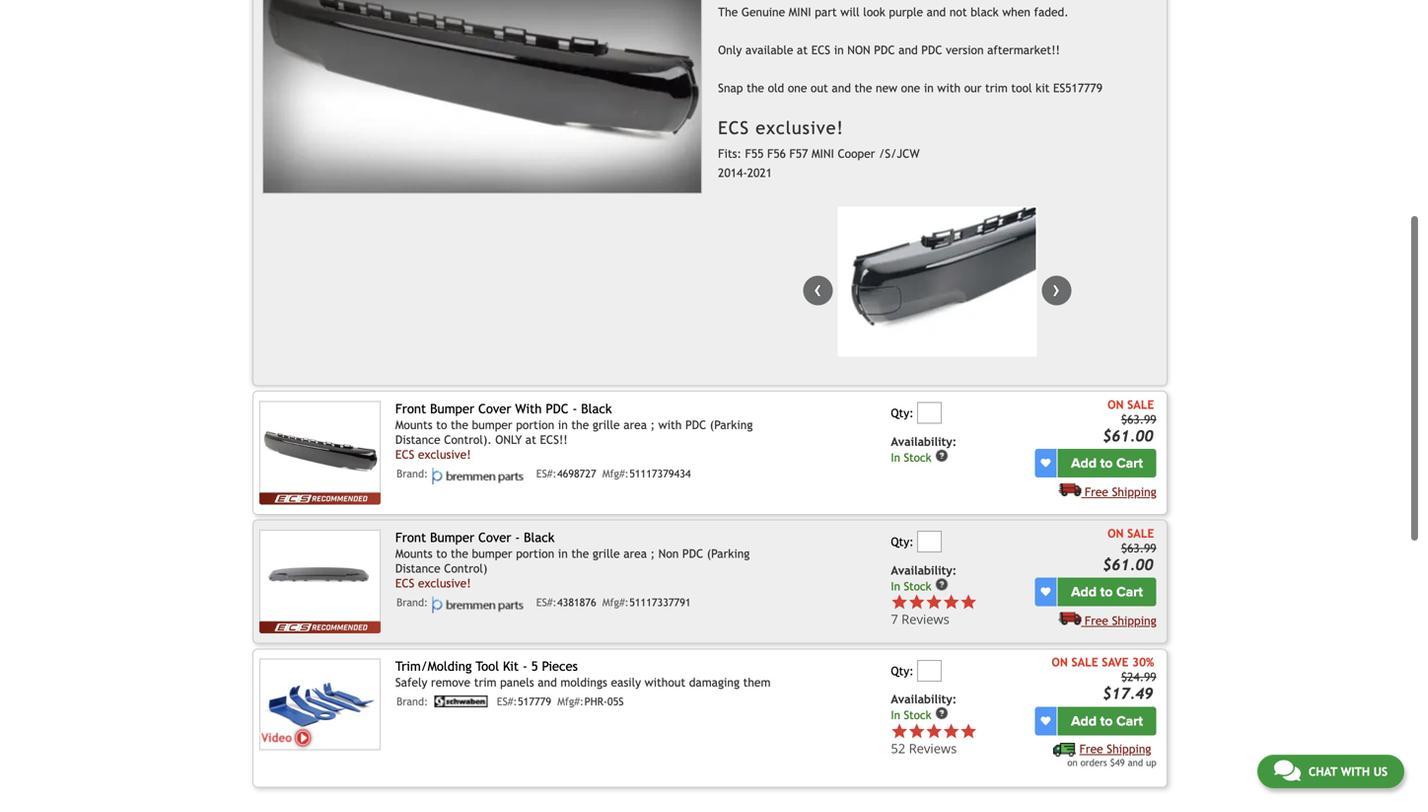 Task type: locate. For each thing, give the bounding box(es) containing it.
brand: down safely
[[397, 696, 428, 708]]

1 vertical spatial ecs tuning recommends this product. image
[[259, 622, 381, 634]]

/s/jcw
[[879, 147, 920, 160]]

2 vertical spatial add to cart button
[[1058, 707, 1157, 735]]

1 vertical spatial add to wish list image
[[1041, 587, 1051, 597]]

1 free shipping from the top
[[1085, 485, 1157, 499]]

part
[[815, 5, 837, 19]]

0 vertical spatial $61.00
[[1103, 427, 1154, 445]]

distance left control)
[[396, 561, 441, 575]]

with left us
[[1341, 765, 1370, 778]]

(parking
[[710, 418, 753, 431], [707, 546, 750, 560]]

1 vertical spatial mfg#:
[[603, 596, 629, 609]]

snap
[[718, 81, 743, 95]]

ecs inside front bumper cover - black mounts to the bumper portion in the grille area ; non pdc (parking distance control) ecs exclusive!
[[396, 576, 415, 590]]

mini right the "f57"
[[812, 147, 835, 160]]

to inside front bumper cover with pdc - black mounts to the bumper portion in the grille area ; with pdc (parking distance control). only at ecs!! ecs exclusive!
[[436, 418, 447, 431]]

mfg#: right 4698727
[[603, 467, 629, 480]]

0 vertical spatial es#:
[[536, 467, 557, 480]]

2 $63.99 from the top
[[1122, 541, 1157, 555]]

2 distance from the top
[[396, 561, 441, 575]]

grille up es#: 4698727 mfg#: 51117379434
[[593, 418, 620, 431]]

0 vertical spatial free shipping image
[[1059, 482, 1082, 496]]

2 vertical spatial availability: in stock
[[891, 692, 957, 722]]

1 portion from the top
[[516, 418, 555, 431]]

0 vertical spatial portion
[[516, 418, 555, 431]]

and down 'pieces'
[[538, 675, 557, 689]]

on sale $63.99 $61.00 for front bumper cover - black
[[1103, 526, 1157, 574]]

availability: in stock
[[891, 435, 957, 464], [891, 563, 957, 593], [891, 692, 957, 722]]

grille
[[593, 418, 620, 431], [593, 546, 620, 560]]

cover for with
[[478, 401, 512, 416]]

1 vertical spatial cart
[[1117, 584, 1143, 600]]

question sign image
[[935, 578, 949, 592]]

2 stock from the top
[[904, 580, 932, 593]]

‹
[[814, 276, 822, 302]]

with up 51117379434
[[659, 418, 682, 431]]

cart for 52 reviews
[[1117, 713, 1143, 729]]

3 add to cart from the top
[[1071, 713, 1143, 729]]

bremmen parts - corporate logo image for -
[[432, 596, 530, 613]]

3 in from the top
[[891, 709, 901, 722]]

1 ; from the top
[[651, 418, 655, 431]]

in up 4381876
[[558, 546, 568, 560]]

2 vertical spatial in
[[891, 709, 901, 722]]

chat with us link
[[1258, 755, 1405, 788]]

1 horizontal spatial star image
[[943, 722, 960, 740]]

1 vertical spatial $61.00
[[1103, 556, 1154, 574]]

and up snap the old one out and the new one in with our trim tool kit  es517779
[[899, 43, 918, 57]]

free shipping
[[1085, 485, 1157, 499], [1085, 614, 1157, 628]]

bumper inside front bumper cover with pdc - black mounts to the bumper portion in the grille area ; with pdc (parking distance control). only at ecs!! ecs exclusive!
[[472, 418, 513, 431]]

2 add to cart button from the top
[[1058, 578, 1157, 606]]

on inside the on sale save 30% $24.99 $17.49
[[1052, 655, 1068, 669]]

when
[[1003, 5, 1031, 19]]

sale inside the on sale save 30% $24.99 $17.49
[[1072, 655, 1099, 669]]

question sign image
[[935, 449, 949, 463], [935, 707, 949, 720]]

bumper up control)
[[430, 530, 475, 545]]

1 mounts from the top
[[396, 418, 433, 431]]

52 reviews link
[[891, 722, 1032, 757], [891, 739, 978, 757]]

star image
[[891, 594, 908, 611], [943, 722, 960, 740]]

2 ecs tuning recommends this product. image from the top
[[259, 622, 381, 634]]

bremmen parts - corporate logo image down control)
[[432, 596, 530, 613]]

star image
[[908, 594, 926, 611], [926, 594, 943, 611], [943, 594, 960, 611], [960, 594, 978, 611], [891, 722, 908, 740], [908, 722, 926, 740], [926, 722, 943, 740], [960, 722, 978, 740]]

2 front from the top
[[396, 530, 426, 545]]

1 availability: in stock from the top
[[891, 435, 957, 464]]

free for front bumper cover with pdc - black
[[1085, 485, 1109, 499]]

0 vertical spatial on sale $63.99 $61.00
[[1103, 397, 1157, 445]]

1 horizontal spatial with
[[938, 81, 961, 95]]

es#:
[[536, 467, 557, 480], [536, 596, 557, 609], [497, 696, 517, 708]]

on for 7 reviews
[[1108, 526, 1124, 540]]

mfg#: down moldings
[[558, 696, 584, 708]]

1 cart from the top
[[1117, 455, 1143, 472]]

f56
[[768, 147, 786, 160]]

one right old
[[788, 81, 807, 95]]

1 stock from the top
[[904, 451, 932, 464]]

purple
[[889, 5, 923, 19]]

0 vertical spatial free shipping
[[1085, 485, 1157, 499]]

exclusive! inside ecs exclusive! fits: f55 f56 f57 mini cooper /s/jcw 2014-2021
[[756, 117, 844, 138]]

add
[[1071, 455, 1097, 472], [1071, 584, 1097, 600], [1071, 713, 1097, 729]]

front inside front bumper cover with pdc - black mounts to the bumper portion in the grille area ; with pdc (parking distance control). only at ecs!! ecs exclusive!
[[396, 401, 426, 416]]

2 vertical spatial qty:
[[891, 664, 914, 678]]

2 availability: in stock from the top
[[891, 563, 957, 593]]

1 vertical spatial reviews
[[909, 739, 957, 757]]

2 cart from the top
[[1117, 584, 1143, 600]]

bumper
[[472, 418, 513, 431], [472, 546, 513, 560]]

es#: left 4381876
[[536, 596, 557, 609]]

1 vertical spatial portion
[[516, 546, 555, 560]]

on for 52 reviews
[[1052, 655, 1068, 669]]

bremmen parts - corporate logo image down "control)."
[[432, 467, 530, 484]]

reviews for 7 reviews
[[902, 610, 950, 628]]

;
[[651, 418, 655, 431], [651, 546, 655, 560]]

and left up
[[1128, 757, 1144, 768]]

add to cart for 7 reviews
[[1071, 584, 1143, 600]]

trim
[[986, 81, 1008, 95], [474, 675, 497, 689]]

1 vertical spatial add to cart button
[[1058, 578, 1157, 606]]

3 brand: from the top
[[397, 696, 428, 708]]

reviews right 52
[[909, 739, 957, 757]]

bumper up "control)."
[[430, 401, 475, 416]]

2 horizontal spatial -
[[573, 401, 577, 416]]

0 vertical spatial free
[[1085, 485, 1109, 499]]

0 vertical spatial area
[[624, 418, 647, 431]]

in left non
[[834, 43, 844, 57]]

free inside free shipping on orders $49 and up
[[1080, 742, 1104, 755]]

3 add to cart button from the top
[[1058, 707, 1157, 735]]

1 $61.00 from the top
[[1103, 427, 1154, 445]]

and right out at the top of page
[[832, 81, 851, 95]]

$61.00
[[1103, 427, 1154, 445], [1103, 556, 1154, 574]]

1 distance from the top
[[396, 432, 441, 446]]

front inside front bumper cover - black mounts to the bumper portion in the grille area ; non pdc (parking distance control) ecs exclusive!
[[396, 530, 426, 545]]

es#517779 - phr-05s - trim/molding tool kit - 5 pieces - safely remove trim panels and moldings easily without damaging them - schwaben - audi bmw volkswagen mercedes benz mini porsche image
[[259, 659, 381, 750]]

in up ecs!!
[[558, 418, 568, 431]]

- for 7
[[515, 530, 520, 545]]

2 horizontal spatial with
[[1341, 765, 1370, 778]]

with inside front bumper cover with pdc - black mounts to the bumper portion in the grille area ; with pdc (parking distance control). only at ecs!! ecs exclusive!
[[659, 418, 682, 431]]

- inside trim/molding tool kit - 5 pieces safely remove trim panels and moldings easily without damaging them
[[523, 659, 528, 674]]

2 cover from the top
[[478, 530, 512, 545]]

ecs up 'fits:'
[[718, 117, 750, 138]]

1 vertical spatial stock
[[904, 580, 932, 593]]

cover inside front bumper cover - black mounts to the bumper portion in the grille area ; non pdc (parking distance control) ecs exclusive!
[[478, 530, 512, 545]]

0 vertical spatial cart
[[1117, 455, 1143, 472]]

52 reviews
[[891, 739, 957, 757]]

0 horizontal spatial star image
[[891, 594, 908, 611]]

2 free shipping image from the top
[[1059, 611, 1082, 625]]

exclusive! inside front bumper cover - black mounts to the bumper portion in the grille area ; non pdc (parking distance control) ecs exclusive!
[[418, 576, 471, 590]]

es#: for 52 reviews
[[497, 696, 517, 708]]

on sale save 30% $24.99 $17.49
[[1052, 655, 1157, 703]]

free for front bumper cover - black
[[1085, 614, 1109, 628]]

2 bremmen parts - corporate logo image from the top
[[432, 596, 530, 613]]

portion down with
[[516, 418, 555, 431]]

reviews for 52 reviews
[[909, 739, 957, 757]]

1 horizontal spatial one
[[901, 81, 921, 95]]

0 vertical spatial mini
[[789, 5, 812, 19]]

mounts down front bumper cover - black link
[[396, 546, 433, 560]]

0 vertical spatial star image
[[891, 594, 908, 611]]

1 vertical spatial question sign image
[[935, 707, 949, 720]]

free shipping image for front bumper cover with pdc - black
[[1059, 482, 1082, 496]]

stock for 7
[[904, 580, 932, 593]]

in inside front bumper cover with pdc - black mounts to the bumper portion in the grille area ; with pdc (parking distance control). only at ecs!! ecs exclusive!
[[558, 418, 568, 431]]

; inside front bumper cover - black mounts to the bumper portion in the grille area ; non pdc (parking distance control) ecs exclusive!
[[651, 546, 655, 560]]

damaging
[[689, 675, 740, 689]]

1 vertical spatial black
[[524, 530, 555, 545]]

mini inside ecs exclusive! fits: f55 f56 f57 mini cooper /s/jcw 2014-2021
[[812, 147, 835, 160]]

exclusive! up the "f57"
[[756, 117, 844, 138]]

- for 52
[[523, 659, 528, 674]]

0 vertical spatial cover
[[478, 401, 512, 416]]

2 in from the top
[[891, 580, 901, 593]]

availability:
[[891, 435, 957, 448], [891, 563, 957, 577], [891, 692, 957, 706]]

bumper down front bumper cover - black link
[[472, 546, 513, 560]]

sale for 7 reviews
[[1128, 526, 1155, 540]]

0 vertical spatial reviews
[[902, 610, 950, 628]]

grille up es#: 4381876 mfg#: 51117337791
[[593, 546, 620, 560]]

exclusive!
[[756, 117, 844, 138], [418, 447, 471, 461], [418, 576, 471, 590]]

1 ecs tuning recommends this product. image from the top
[[259, 493, 381, 505]]

1 front from the top
[[396, 401, 426, 416]]

1 vertical spatial mini
[[812, 147, 835, 160]]

2 vertical spatial add
[[1071, 713, 1097, 729]]

2 question sign image from the top
[[935, 707, 949, 720]]

bremmen parts - corporate logo image for with
[[432, 467, 530, 484]]

stock
[[904, 451, 932, 464], [904, 580, 932, 593], [904, 709, 932, 722]]

0 vertical spatial (parking
[[710, 418, 753, 431]]

1 add to cart button from the top
[[1058, 449, 1157, 477]]

at right available
[[797, 43, 808, 57]]

2 availability: from the top
[[891, 563, 957, 577]]

in
[[891, 451, 901, 464], [891, 580, 901, 593], [891, 709, 901, 722]]

2 $61.00 from the top
[[1103, 556, 1154, 574]]

1 bremmen parts - corporate logo image from the top
[[432, 467, 530, 484]]

them
[[743, 675, 771, 689]]

reviews
[[902, 610, 950, 628], [909, 739, 957, 757]]

and
[[927, 5, 946, 19], [899, 43, 918, 57], [832, 81, 851, 95], [538, 675, 557, 689], [1128, 757, 1144, 768]]

portion down front bumper cover - black link
[[516, 546, 555, 560]]

0 vertical spatial front
[[396, 401, 426, 416]]

2 vertical spatial cart
[[1117, 713, 1143, 729]]

; up 51117379434
[[651, 418, 655, 431]]

0 vertical spatial add to cart
[[1071, 455, 1143, 472]]

bumper inside front bumper cover - black mounts to the bumper portion in the grille area ; non pdc (parking distance control) ecs exclusive!
[[430, 530, 475, 545]]

front right es#4381876 - 51117337791 - front bumper cover - black  - mounts to the bumper portion in the grille area ; non pdc (parking distance control) - bremmen parts - mini image
[[396, 530, 426, 545]]

2 ; from the top
[[651, 546, 655, 560]]

area
[[624, 418, 647, 431], [624, 546, 647, 560]]

1 vertical spatial free shipping
[[1085, 614, 1157, 628]]

with left the our
[[938, 81, 961, 95]]

mfg#: for 52 reviews
[[558, 696, 584, 708]]

0 vertical spatial bumper
[[430, 401, 475, 416]]

2 7 reviews link from the top
[[891, 610, 978, 628]]

0 vertical spatial in
[[891, 451, 901, 464]]

1 vertical spatial in
[[891, 580, 901, 593]]

bumper
[[430, 401, 475, 416], [430, 530, 475, 545]]

es#: left 4698727
[[536, 467, 557, 480]]

exclusive! down "control)."
[[418, 447, 471, 461]]

1 vertical spatial bumper
[[472, 546, 513, 560]]

area up es#: 4698727 mfg#: 51117379434
[[624, 418, 647, 431]]

ecs
[[812, 43, 831, 57], [718, 117, 750, 138], [396, 447, 415, 461], [396, 576, 415, 590]]

- inside front bumper cover with pdc - black mounts to the bumper portion in the grille area ; with pdc (parking distance control). only at ecs!! ecs exclusive!
[[573, 401, 577, 416]]

0 vertical spatial add
[[1071, 455, 1097, 472]]

black
[[581, 401, 612, 416], [524, 530, 555, 545]]

2 free shipping from the top
[[1085, 614, 1157, 628]]

0 horizontal spatial black
[[524, 530, 555, 545]]

2 portion from the top
[[516, 546, 555, 560]]

our
[[965, 81, 982, 95]]

1 availability: from the top
[[891, 435, 957, 448]]

add to cart button
[[1058, 449, 1157, 477], [1058, 578, 1157, 606], [1058, 707, 1157, 735]]

orders
[[1081, 757, 1108, 768]]

1 vertical spatial shipping
[[1112, 614, 1157, 628]]

1 area from the top
[[624, 418, 647, 431]]

0 vertical spatial -
[[573, 401, 577, 416]]

1 vertical spatial ;
[[651, 546, 655, 560]]

brand:
[[397, 467, 428, 480], [397, 596, 428, 609], [397, 696, 428, 708]]

ecs tuning recommends this product. image
[[259, 493, 381, 505], [259, 622, 381, 634]]

pdc
[[874, 43, 895, 57], [922, 43, 943, 57], [546, 401, 569, 416], [686, 418, 707, 431], [683, 546, 704, 560]]

1 add from the top
[[1071, 455, 1097, 472]]

1 vertical spatial area
[[624, 546, 647, 560]]

None text field
[[918, 660, 942, 682]]

2 vertical spatial free
[[1080, 742, 1104, 755]]

3 cart from the top
[[1117, 713, 1143, 729]]

availability: in stock for 7
[[891, 563, 957, 593]]

0 vertical spatial stock
[[904, 451, 932, 464]]

1 cover from the top
[[478, 401, 512, 416]]

2 vertical spatial exclusive!
[[418, 576, 471, 590]]

0 vertical spatial bremmen parts - corporate logo image
[[432, 467, 530, 484]]

2 vertical spatial -
[[523, 659, 528, 674]]

exclusive! down control)
[[418, 576, 471, 590]]

2 vertical spatial sale
[[1072, 655, 1099, 669]]

exclusive! inside front bumper cover with pdc - black mounts to the bumper portion in the grille area ; with pdc (parking distance control). only at ecs!! ecs exclusive!
[[418, 447, 471, 461]]

0 horizontal spatial one
[[788, 81, 807, 95]]

the
[[747, 81, 765, 95], [855, 81, 873, 95], [451, 418, 469, 431], [572, 418, 589, 431], [451, 546, 469, 560], [572, 546, 589, 560]]

add to wish list image for front bumper cover - black
[[1041, 587, 1051, 597]]

ecs tuning recommends this product. image up es#4381876 - 51117337791 - front bumper cover - black  - mounts to the bumper portion in the grille area ; non pdc (parking distance control) - bremmen parts - mini image
[[259, 493, 381, 505]]

free
[[1085, 485, 1109, 499], [1085, 614, 1109, 628], [1080, 742, 1104, 755]]

2 bumper from the top
[[430, 530, 475, 545]]

bumper down front bumper cover with pdc - black link
[[472, 418, 513, 431]]

3 stock from the top
[[904, 709, 932, 722]]

2 area from the top
[[624, 546, 647, 560]]

1 brand: from the top
[[397, 467, 428, 480]]

1 vertical spatial bremmen parts - corporate logo image
[[432, 596, 530, 613]]

2 mounts from the top
[[396, 546, 433, 560]]

1 free shipping image from the top
[[1059, 482, 1082, 496]]

the
[[718, 5, 738, 19]]

3 qty: from the top
[[891, 664, 914, 678]]

reviews right 7
[[902, 610, 950, 628]]

1 vertical spatial -
[[515, 530, 520, 545]]

add for 52 reviews
[[1071, 713, 1097, 729]]

trim down trim/molding tool kit - 5 pieces link
[[474, 675, 497, 689]]

front
[[396, 401, 426, 416], [396, 530, 426, 545]]

free shipping image
[[1059, 482, 1082, 496], [1059, 611, 1082, 625]]

0 horizontal spatial trim
[[474, 675, 497, 689]]

4381876
[[557, 596, 597, 609]]

trim/molding
[[396, 659, 472, 674]]

reviews inside "link"
[[909, 739, 957, 757]]

mounts
[[396, 418, 433, 431], [396, 546, 433, 560]]

cover up control)
[[478, 530, 512, 545]]

2 brand: from the top
[[397, 596, 428, 609]]

add to cart
[[1071, 455, 1143, 472], [1071, 584, 1143, 600], [1071, 713, 1143, 729]]

; left non
[[651, 546, 655, 560]]

bumper inside front bumper cover with pdc - black mounts to the bumper portion in the grille area ; with pdc (parking distance control). only at ecs!! ecs exclusive!
[[430, 401, 475, 416]]

1 vertical spatial $63.99
[[1122, 541, 1157, 555]]

1 vertical spatial distance
[[396, 561, 441, 575]]

3 availability: in stock from the top
[[891, 692, 957, 722]]

availability: for 7
[[891, 563, 957, 577]]

3 availability: from the top
[[891, 692, 957, 706]]

cart for 7 reviews
[[1117, 584, 1143, 600]]

1 grille from the top
[[593, 418, 620, 431]]

and inside free shipping on orders $49 and up
[[1128, 757, 1144, 768]]

easily
[[611, 675, 641, 689]]

distance left "control)."
[[396, 432, 441, 446]]

$63.99
[[1122, 412, 1157, 426], [1122, 541, 1157, 555]]

brand: up front bumper cover - black link
[[397, 467, 428, 480]]

1 question sign image from the top
[[935, 449, 949, 463]]

2 add to cart from the top
[[1071, 584, 1143, 600]]

0 vertical spatial $63.99
[[1122, 412, 1157, 426]]

cart
[[1117, 455, 1143, 472], [1117, 584, 1143, 600], [1117, 713, 1143, 729]]

on sale $63.99 $61.00
[[1103, 397, 1157, 445], [1103, 526, 1157, 574]]

2 vertical spatial shipping
[[1107, 742, 1152, 755]]

1 on sale $63.99 $61.00 from the top
[[1103, 397, 1157, 445]]

1 bumper from the top
[[430, 401, 475, 416]]

2 vertical spatial add to cart
[[1071, 713, 1143, 729]]

one right new
[[901, 81, 921, 95]]

cover up 'only'
[[478, 401, 512, 416]]

comments image
[[1275, 759, 1301, 782]]

cover inside front bumper cover with pdc - black mounts to the bumper portion in the grille area ; with pdc (parking distance control). only at ecs!! ecs exclusive!
[[478, 401, 512, 416]]

trim right the our
[[986, 81, 1008, 95]]

2 qty: from the top
[[891, 535, 914, 549]]

0 horizontal spatial mini
[[789, 5, 812, 19]]

safely
[[396, 675, 428, 689]]

ecs right es#4698727 - 51117379434 - front bumper cover with pdc - black  - mounts to the bumper portion in the grille area ; with pdc (parking distance control). only at ecs!! - bremmen parts - mini image
[[396, 447, 415, 461]]

2 vertical spatial on
[[1052, 655, 1068, 669]]

1 vertical spatial qty:
[[891, 535, 914, 549]]

qty: for 52
[[891, 664, 914, 678]]

1 $63.99 from the top
[[1122, 412, 1157, 426]]

mounts down front bumper cover with pdc - black link
[[396, 418, 433, 431]]

2 vertical spatial es#:
[[497, 696, 517, 708]]

es#: down panels
[[497, 696, 517, 708]]

brand: up the trim/molding
[[397, 596, 428, 609]]

1 vertical spatial free shipping image
[[1059, 611, 1082, 625]]

front right es#4698727 - 51117379434 - front bumper cover with pdc - black  - mounts to the bumper portion in the grille area ; with pdc (parking distance control). only at ecs!! - bremmen parts - mini image
[[396, 401, 426, 416]]

1 vertical spatial at
[[526, 432, 537, 446]]

panels
[[500, 675, 534, 689]]

2 vertical spatial stock
[[904, 709, 932, 722]]

51117337791
[[630, 596, 691, 609]]

add to wish list image
[[1041, 716, 1051, 726]]

0 vertical spatial add to cart button
[[1058, 449, 1157, 477]]

ecs!!
[[540, 432, 568, 446]]

at right 'only'
[[526, 432, 537, 446]]

1 vertical spatial add
[[1071, 584, 1097, 600]]

1 52 reviews link from the top
[[891, 722, 1032, 757]]

- inside front bumper cover - black mounts to the bumper portion in the grille area ; non pdc (parking distance control) ecs exclusive!
[[515, 530, 520, 545]]

black inside front bumper cover with pdc - black mounts to the bumper portion in the grille area ; with pdc (parking distance control). only at ecs!! ecs exclusive!
[[581, 401, 612, 416]]

0 vertical spatial with
[[938, 81, 961, 95]]

1 vertical spatial front
[[396, 530, 426, 545]]

1 add to cart from the top
[[1071, 455, 1143, 472]]

the left new
[[855, 81, 873, 95]]

to inside front bumper cover - black mounts to the bumper portion in the grille area ; non pdc (parking distance control) ecs exclusive!
[[436, 546, 447, 560]]

1 vertical spatial free
[[1085, 614, 1109, 628]]

1 add to wish list image from the top
[[1041, 458, 1051, 468]]

1 vertical spatial sale
[[1128, 526, 1155, 540]]

1 vertical spatial availability: in stock
[[891, 563, 957, 593]]

2 add to wish list image from the top
[[1041, 587, 1051, 597]]

add to wish list image
[[1041, 458, 1051, 468], [1041, 587, 1051, 597]]

2 on sale $63.99 $61.00 from the top
[[1103, 526, 1157, 574]]

availability: in stock for 52
[[891, 692, 957, 722]]

brand: for 52 reviews
[[397, 696, 428, 708]]

bremmen parts - corporate logo image
[[432, 467, 530, 484], [432, 596, 530, 613]]

qty:
[[891, 406, 914, 420], [891, 535, 914, 549], [891, 664, 914, 678]]

1 vertical spatial on
[[1108, 526, 1124, 540]]

1 vertical spatial star image
[[943, 722, 960, 740]]

qty: for 7
[[891, 535, 914, 549]]

area inside front bumper cover with pdc - black mounts to the bumper portion in the grille area ; with pdc (parking distance control). only at ecs!! ecs exclusive!
[[624, 418, 647, 431]]

shipping
[[1112, 485, 1157, 499], [1112, 614, 1157, 628], [1107, 742, 1152, 755]]

2 add from the top
[[1071, 584, 1097, 600]]

mounts inside front bumper cover - black mounts to the bumper portion in the grille area ; non pdc (parking distance control) ecs exclusive!
[[396, 546, 433, 560]]

mini
[[789, 5, 812, 19], [812, 147, 835, 160]]

area left non
[[624, 546, 647, 560]]

free shipping for front bumper cover with pdc - black
[[1085, 485, 1157, 499]]

1 vertical spatial grille
[[593, 546, 620, 560]]

1 vertical spatial availability:
[[891, 563, 957, 577]]

1 vertical spatial cover
[[478, 530, 512, 545]]

cooper
[[838, 147, 876, 160]]

0 vertical spatial bumper
[[472, 418, 513, 431]]

1 bumper from the top
[[472, 418, 513, 431]]

in inside front bumper cover - black mounts to the bumper portion in the grille area ; non pdc (parking distance control) ecs exclusive!
[[558, 546, 568, 560]]

0 vertical spatial question sign image
[[935, 449, 949, 463]]

2 grille from the top
[[593, 546, 620, 560]]

ecs down front bumper cover - black link
[[396, 576, 415, 590]]

$63.99 for front bumper cover - black
[[1122, 541, 1157, 555]]

mini left part
[[789, 5, 812, 19]]

$17.49
[[1103, 685, 1154, 703]]

f57
[[790, 147, 808, 160]]

0 horizontal spatial with
[[659, 418, 682, 431]]

0 vertical spatial availability:
[[891, 435, 957, 448]]

pieces
[[542, 659, 578, 674]]

1 vertical spatial trim
[[474, 675, 497, 689]]

mfg#: right 4381876
[[603, 596, 629, 609]]

0 horizontal spatial -
[[515, 530, 520, 545]]

availability: for 52
[[891, 692, 957, 706]]

add to cart button for 52 reviews
[[1058, 707, 1157, 735]]

1 qty: from the top
[[891, 406, 914, 420]]

trim inside trim/molding tool kit - 5 pieces safely remove trim panels and moldings easily without damaging them
[[474, 675, 497, 689]]

cover
[[478, 401, 512, 416], [478, 530, 512, 545]]

1 horizontal spatial at
[[797, 43, 808, 57]]

tool
[[476, 659, 499, 674]]

3 add from the top
[[1071, 713, 1097, 729]]

None text field
[[918, 402, 942, 424], [918, 531, 942, 553], [918, 402, 942, 424], [918, 531, 942, 553]]

1 vertical spatial es#:
[[536, 596, 557, 609]]

0 vertical spatial trim
[[986, 81, 1008, 95]]

2 bumper from the top
[[472, 546, 513, 560]]

1 vertical spatial on sale $63.99 $61.00
[[1103, 526, 1157, 574]]

one
[[788, 81, 807, 95], [901, 81, 921, 95]]

ecs tuning recommends this product. image up es#517779 - phr-05s - trim/molding tool kit - 5 pieces - safely remove trim panels and moldings easily without damaging them - schwaben - audi bmw volkswagen mercedes benz mini porsche image
[[259, 622, 381, 634]]

mounts inside front bumper cover with pdc - black mounts to the bumper portion in the grille area ; with pdc (parking distance control). only at ecs!! ecs exclusive!
[[396, 418, 433, 431]]



Task type: vqa. For each thing, say whether or not it's contained in the screenshot.
the Trim/Molding
yes



Task type: describe. For each thing, give the bounding box(es) containing it.
only available at ecs in non pdc and pdc version aftermarket!!
[[718, 43, 1060, 57]]

pdc inside front bumper cover - black mounts to the bumper portion in the grille area ; non pdc (parking distance control) ecs exclusive!
[[683, 546, 704, 560]]

will
[[841, 5, 860, 19]]

‹ link
[[803, 276, 833, 305]]

› link
[[1042, 276, 1072, 305]]

tool
[[1012, 81, 1033, 95]]

0 vertical spatial mfg#:
[[603, 467, 629, 480]]

517779
[[518, 696, 551, 708]]

in for 7
[[891, 580, 901, 593]]

the up control)
[[451, 546, 469, 560]]

remove
[[431, 675, 471, 689]]

$61.00 for front bumper cover with pdc - black
[[1103, 427, 1154, 445]]

new
[[876, 81, 898, 95]]

aftermarket!!
[[988, 43, 1060, 57]]

30%
[[1133, 655, 1155, 669]]

2014-
[[718, 166, 748, 179]]

ecs up out at the top of page
[[812, 43, 831, 57]]

1 in from the top
[[891, 451, 901, 464]]

mfg#: for 7 reviews
[[603, 596, 629, 609]]

shipping for front bumper cover with pdc - black
[[1112, 485, 1157, 499]]

in for 52
[[891, 709, 901, 722]]

ecs tuning recommends this product. image for front bumper cover - black
[[259, 622, 381, 634]]

2 52 reviews link from the top
[[891, 739, 978, 757]]

bumper for front bumper cover - black
[[430, 530, 475, 545]]

es517779
[[1054, 81, 1103, 95]]

$61.00 for front bumper cover - black
[[1103, 556, 1154, 574]]

non
[[848, 43, 871, 57]]

ecs tuning recommends this product. image for front bumper cover with pdc - black
[[259, 493, 381, 505]]

snap the old one out and the new one in with our trim tool kit  es517779
[[718, 81, 1103, 95]]

add to cart for 52 reviews
[[1071, 713, 1143, 729]]

the up 4381876
[[572, 546, 589, 560]]

control).
[[444, 432, 492, 446]]

chat
[[1309, 765, 1338, 778]]

5
[[531, 659, 538, 674]]

1 one from the left
[[788, 81, 807, 95]]

area inside front bumper cover - black mounts to the bumper portion in the grille area ; non pdc (parking distance control) ecs exclusive!
[[624, 546, 647, 560]]

not
[[950, 5, 967, 19]]

the up "control)."
[[451, 418, 469, 431]]

51117379434
[[630, 467, 691, 480]]

$63.99 for front bumper cover with pdc - black
[[1122, 412, 1157, 426]]

trim/molding tool kit - 5 pieces link
[[396, 659, 578, 674]]

free shipping on orders $49 and up
[[1068, 742, 1157, 768]]

1 horizontal spatial trim
[[986, 81, 1008, 95]]

$49
[[1110, 757, 1125, 768]]

the up 4698727
[[572, 418, 589, 431]]

bumper inside front bumper cover - black mounts to the bumper portion in the grille area ; non pdc (parking distance control) ecs exclusive!
[[472, 546, 513, 560]]

shipping for front bumper cover - black
[[1112, 614, 1157, 628]]

trim/molding tool kit - 5 pieces safely remove trim panels and moldings easily without damaging them
[[396, 659, 771, 689]]

es#: 517779 mfg#: phr-05s
[[497, 696, 624, 708]]

7 reviews
[[891, 610, 950, 628]]

in right new
[[924, 81, 934, 95]]

portion inside front bumper cover - black mounts to the bumper portion in the grille area ; non pdc (parking distance control) ecs exclusive!
[[516, 546, 555, 560]]

0 vertical spatial on
[[1108, 397, 1124, 411]]

free shipping image
[[1054, 743, 1076, 757]]

the left old
[[747, 81, 765, 95]]

1 7 reviews link from the top
[[891, 594, 1032, 628]]

shipping inside free shipping on orders $49 and up
[[1107, 742, 1152, 755]]

stock for 52
[[904, 709, 932, 722]]

and left not
[[927, 5, 946, 19]]

es#: for 7 reviews
[[536, 596, 557, 609]]

out
[[811, 81, 828, 95]]

black
[[971, 5, 999, 19]]

old
[[768, 81, 785, 95]]

non
[[659, 546, 679, 560]]

add for 7 reviews
[[1071, 584, 1097, 600]]

without
[[645, 675, 686, 689]]

2 vertical spatial with
[[1341, 765, 1370, 778]]

ecs inside front bumper cover with pdc - black mounts to the bumper portion in the grille area ; with pdc (parking distance control). only at ecs!! ecs exclusive!
[[396, 447, 415, 461]]

brand: for 7 reviews
[[397, 596, 428, 609]]

black inside front bumper cover - black mounts to the bumper portion in the grille area ; non pdc (parking distance control) ecs exclusive!
[[524, 530, 555, 545]]

(parking inside front bumper cover - black mounts to the bumper portion in the grille area ; non pdc (parking distance control) ecs exclusive!
[[707, 546, 750, 560]]

bumper for front bumper cover with pdc - black
[[430, 401, 475, 416]]

ecs exclusive! fits: f55 f56 f57 mini cooper /s/jcw 2014-2021
[[718, 117, 920, 179]]

portion inside front bumper cover with pdc - black mounts to the bumper portion in the grille area ; with pdc (parking distance control). only at ecs!! ecs exclusive!
[[516, 418, 555, 431]]

star image inside 52 reviews "link"
[[943, 722, 960, 740]]

faded.
[[1034, 5, 1069, 19]]

the genuine mini part will look purple and not black when faded.
[[718, 5, 1069, 19]]

free shipping for front bumper cover - black
[[1085, 614, 1157, 628]]

es#: 4698727 mfg#: 51117379434
[[536, 467, 691, 480]]

sale for 52 reviews
[[1072, 655, 1099, 669]]

front for front bumper cover - black
[[396, 530, 426, 545]]

and inside trim/molding tool kit - 5 pieces safely remove trim panels and moldings easily without damaging them
[[538, 675, 557, 689]]

free shipping image for front bumper cover - black
[[1059, 611, 1082, 625]]

52
[[891, 739, 906, 757]]

$24.99
[[1122, 670, 1157, 684]]

us
[[1374, 765, 1388, 778]]

to for front bumper cover - black
[[1101, 584, 1113, 600]]

0 vertical spatial at
[[797, 43, 808, 57]]

with
[[515, 401, 542, 416]]

(parking inside front bumper cover with pdc - black mounts to the bumper portion in the grille area ; with pdc (parking distance control). only at ecs!! ecs exclusive!
[[710, 418, 753, 431]]

front bumper cover with pdc - black mounts to the bumper portion in the grille area ; with pdc (parking distance control). only at ecs!! ecs exclusive!
[[396, 401, 753, 461]]

2021
[[748, 166, 772, 179]]

grille inside front bumper cover with pdc - black mounts to the bumper portion in the grille area ; with pdc (parking distance control). only at ecs!! ecs exclusive!
[[593, 418, 620, 431]]

front bumper cover with pdc - black link
[[396, 401, 612, 416]]

at inside front bumper cover with pdc - black mounts to the bumper portion in the grille area ; with pdc (parking distance control). only at ecs!! ecs exclusive!
[[526, 432, 537, 446]]

moldings
[[561, 675, 608, 689]]

star image inside the 7 reviews link
[[891, 594, 908, 611]]

to for trim/molding tool kit - 5 pieces
[[1101, 713, 1113, 729]]

add to cart button for 7 reviews
[[1058, 578, 1157, 606]]

look
[[864, 5, 886, 19]]

on
[[1068, 757, 1078, 768]]

es#: 4381876 mfg#: 51117337791
[[536, 596, 691, 609]]

distance inside front bumper cover - black mounts to the bumper portion in the grille area ; non pdc (parking distance control) ecs exclusive!
[[396, 561, 441, 575]]

front bumper cover - black link
[[396, 530, 555, 545]]

kit
[[1036, 81, 1050, 95]]

0 vertical spatial sale
[[1128, 397, 1155, 411]]

es#4698727 - 51117379434 - front bumper cover with pdc - black  - mounts to the bumper portion in the grille area ; with pdc (parking distance control). only at ecs!! - bremmen parts - mini image
[[259, 401, 381, 493]]

›
[[1053, 276, 1061, 302]]

ecs inside ecs exclusive! fits: f55 f56 f57 mini cooper /s/jcw 2014-2021
[[718, 117, 750, 138]]

only
[[496, 432, 522, 446]]

phr-
[[585, 696, 608, 708]]

front for front bumper cover with pdc - black
[[396, 401, 426, 416]]

up
[[1146, 757, 1157, 768]]

2 one from the left
[[901, 81, 921, 95]]

add to wish list image for front bumper cover with pdc - black
[[1041, 458, 1051, 468]]

schwaben - corporate logo image
[[432, 696, 491, 707]]

on sale $63.99 $61.00 for front bumper cover with pdc - black
[[1103, 397, 1157, 445]]

only
[[718, 43, 742, 57]]

fits:
[[718, 147, 742, 160]]

available
[[746, 43, 794, 57]]

kit
[[503, 659, 519, 674]]

05s
[[608, 696, 624, 708]]

grille inside front bumper cover - black mounts to the bumper portion in the grille area ; non pdc (parking distance control) ecs exclusive!
[[593, 546, 620, 560]]

4698727
[[557, 467, 597, 480]]

distance inside front bumper cover with pdc - black mounts to the bumper portion in the grille area ; with pdc (parking distance control). only at ecs!! ecs exclusive!
[[396, 432, 441, 446]]

front bumper cover - black mounts to the bumper portion in the grille area ; non pdc (parking distance control) ecs exclusive!
[[396, 530, 750, 590]]

version
[[946, 43, 984, 57]]

to for front bumper cover with pdc - black
[[1101, 455, 1113, 472]]

control)
[[444, 561, 488, 575]]

; inside front bumper cover with pdc - black mounts to the bumper portion in the grille area ; with pdc (parking distance control). only at ecs!! ecs exclusive!
[[651, 418, 655, 431]]

es#4381876 - 51117337791 - front bumper cover - black  - mounts to the bumper portion in the grille area ; non pdc (parking distance control) - bremmen parts - mini image
[[259, 530, 381, 622]]

7
[[891, 610, 899, 628]]

chat with us
[[1309, 765, 1388, 778]]

genuine
[[742, 5, 785, 19]]

save
[[1102, 655, 1129, 669]]

f55
[[745, 147, 764, 160]]

cover for -
[[478, 530, 512, 545]]



